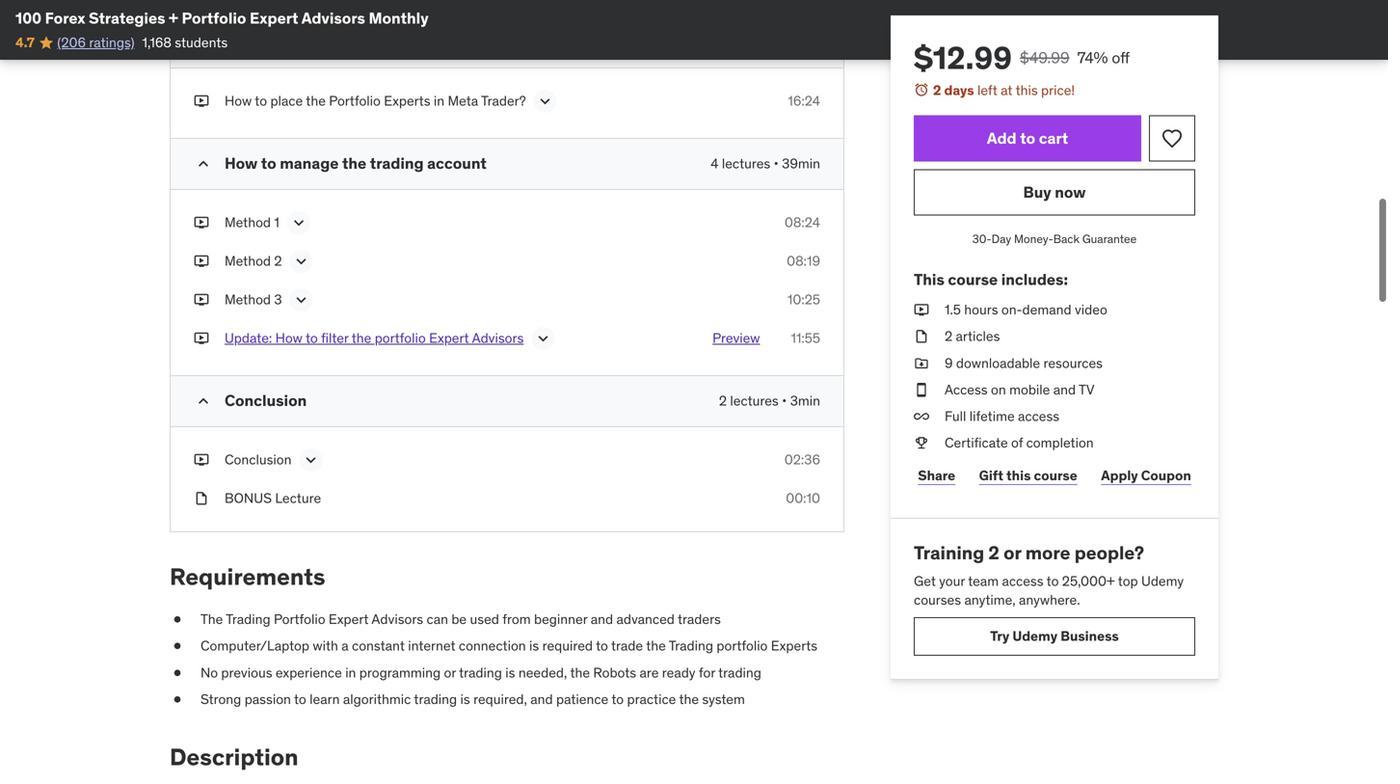 Task type: vqa. For each thing, say whether or not it's contained in the screenshot.
Meta
yes



Task type: describe. For each thing, give the bounding box(es) containing it.
xsmall image for the trading portfolio expert advisors can be used from beginner and advanced traders
[[170, 610, 185, 629]]

to left place
[[255, 92, 267, 110]]

1.5
[[945, 301, 961, 318]]

0 vertical spatial access
[[1018, 407, 1060, 425]]

9 downloadable resources
[[945, 354, 1103, 372]]

16:24
[[788, 92, 821, 110]]

video
[[1075, 301, 1108, 318]]

try udemy business
[[991, 628, 1119, 645]]

training
[[914, 541, 985, 564]]

trading up system
[[719, 664, 762, 681]]

business
[[1061, 628, 1119, 645]]

show lecture description image for conclusion
[[301, 451, 321, 470]]

beginner
[[534, 611, 588, 628]]

3
[[274, 291, 282, 308]]

method 2
[[225, 252, 282, 270]]

trading the portfolio expert advisors
[[225, 32, 495, 52]]

how to place the portfolio experts in meta trader?
[[225, 92, 526, 110]]

update:
[[225, 330, 272, 347]]

small image for how to manage the trading account
[[194, 155, 213, 174]]

access inside training 2 or more people? get your team access to 25,000+ top udemy courses anytime, anywhere.
[[1002, 572, 1044, 590]]

lectures for how to manage the trading account
[[722, 155, 771, 172]]

method for method 2
[[225, 252, 271, 270]]

100
[[15, 8, 42, 28]]

25,000+
[[1063, 572, 1115, 590]]

is for required,
[[461, 690, 470, 708]]

xsmall image left bonus
[[194, 489, 209, 508]]

lectures for conclusion
[[730, 392, 779, 410]]

access on mobile and tv
[[945, 381, 1095, 398]]

completion
[[1027, 434, 1094, 451]]

mobile
[[1010, 381, 1051, 398]]

articles
[[956, 328, 1000, 345]]

try udemy business link
[[914, 617, 1196, 656]]

lifetime
[[970, 407, 1015, 425]]

1 vertical spatial or
[[444, 664, 456, 681]]

top
[[1118, 572, 1139, 590]]

udemy inside training 2 or more people? get your team access to 25,000+ top udemy courses anytime, anywhere.
[[1142, 572, 1184, 590]]

$12.99 $49.99 74% off
[[914, 39, 1130, 77]]

account
[[427, 154, 487, 173]]

the right place
[[306, 92, 326, 110]]

alarm image
[[914, 82, 930, 97]]

gift
[[979, 467, 1004, 484]]

used
[[470, 611, 499, 628]]

2 inside training 2 or more people? get your team access to 25,000+ top udemy courses anytime, anywhere.
[[989, 541, 1000, 564]]

portfolio down trading the portfolio expert advisors
[[329, 92, 381, 110]]

or inside training 2 or more people? get your team access to 25,000+ top udemy courses anytime, anywhere.
[[1004, 541, 1022, 564]]

tv
[[1079, 381, 1095, 398]]

08:24
[[785, 214, 821, 231]]

connection
[[459, 637, 526, 655]]

1,168 students
[[142, 34, 228, 51]]

to inside training 2 or more people? get your team access to 25,000+ top udemy courses anytime, anywhere.
[[1047, 572, 1059, 590]]

demand
[[1023, 301, 1072, 318]]

30-
[[973, 232, 992, 246]]

system
[[702, 690, 745, 708]]

training 2 or more people? get your team access to 25,000+ top udemy courses anytime, anywhere.
[[914, 541, 1184, 609]]

people?
[[1075, 541, 1145, 564]]

show lecture description image for method 3
[[292, 291, 311, 310]]

(206
[[57, 34, 86, 51]]

expert inside trading the portfolio expert advisors dropdown button
[[379, 32, 428, 52]]

2 for 2 lectures • 3min
[[719, 392, 727, 410]]

is for required
[[529, 637, 539, 655]]

try
[[991, 628, 1010, 645]]

gift this course
[[979, 467, 1078, 484]]

wishlist image
[[1161, 127, 1184, 150]]

experience
[[276, 664, 342, 681]]

at
[[1001, 81, 1013, 99]]

the
[[201, 611, 223, 628]]

how for how to place the portfolio experts in meta trader?
[[225, 92, 252, 110]]

2 conclusion from the top
[[225, 451, 292, 468]]

learn
[[310, 690, 340, 708]]

previous
[[221, 664, 272, 681]]

trade
[[611, 637, 643, 655]]

anytime,
[[965, 591, 1016, 609]]

portfolio inside button
[[375, 330, 426, 347]]

share button
[[914, 456, 960, 495]]

4
[[711, 155, 719, 172]]

constant
[[352, 637, 405, 655]]

can
[[427, 611, 448, 628]]

strong
[[201, 690, 241, 708]]

certificate
[[945, 434, 1008, 451]]

team
[[968, 572, 999, 590]]

programming
[[360, 664, 441, 681]]

ratings)
[[89, 34, 135, 51]]

required
[[543, 637, 593, 655]]

expert inside update: how to filter the portfolio expert advisors button
[[429, 330, 469, 347]]

trading the portfolio expert advisors button
[[225, 32, 821, 52]]

1 vertical spatial trading
[[226, 611, 271, 628]]

small image for conclusion
[[194, 392, 213, 411]]

1.5 hours on-demand video
[[945, 301, 1108, 318]]

30-day money-back guarantee
[[973, 232, 1137, 246]]

the up are
[[646, 637, 666, 655]]

required,
[[474, 690, 527, 708]]

anywhere.
[[1019, 591, 1081, 609]]

day
[[992, 232, 1012, 246]]

off
[[1112, 48, 1130, 68]]

1 horizontal spatial in
[[434, 92, 445, 110]]

1,168
[[142, 34, 172, 51]]

manage
[[280, 154, 339, 173]]

hours
[[965, 301, 999, 318]]

traders
[[678, 611, 721, 628]]

to inside add to cart button
[[1021, 128, 1036, 148]]

the right manage on the left top of page
[[342, 154, 367, 173]]

4 lectures • 39min
[[711, 155, 821, 172]]

• for how to manage the trading account
[[774, 155, 779, 172]]

$49.99
[[1020, 48, 1070, 68]]

show lecture description image for how to place the portfolio experts in meta trader?
[[536, 92, 555, 111]]

days
[[945, 81, 975, 99]]

your
[[940, 572, 965, 590]]

0 vertical spatial course
[[948, 269, 998, 289]]

08:19
[[787, 252, 821, 270]]

1 horizontal spatial experts
[[771, 637, 818, 655]]

xsmall image for certificate of completion
[[914, 434, 930, 452]]

description
[[170, 743, 299, 771]]

trading left account
[[370, 154, 424, 173]]

this
[[914, 269, 945, 289]]

passion
[[245, 690, 291, 708]]

0 vertical spatial this
[[1016, 81, 1038, 99]]

certificate of completion
[[945, 434, 1094, 451]]

show lecture description image
[[289, 213, 308, 233]]



Task type: locate. For each thing, give the bounding box(es) containing it.
xsmall image for strong passion to learn algorithmic trading is required, and patience to practice the system
[[170, 690, 185, 709]]

xsmall image left update:
[[194, 329, 209, 348]]

access
[[1018, 407, 1060, 425], [1002, 572, 1044, 590]]

1
[[274, 214, 280, 231]]

udemy right top
[[1142, 572, 1184, 590]]

the up place
[[284, 32, 308, 52]]

1 vertical spatial portfolio
[[717, 637, 768, 655]]

1 horizontal spatial or
[[1004, 541, 1022, 564]]

portfolio
[[182, 8, 246, 28], [311, 32, 376, 52], [329, 92, 381, 110], [274, 611, 326, 628]]

in left meta
[[434, 92, 445, 110]]

practice
[[627, 690, 676, 708]]

lectures right 4
[[722, 155, 771, 172]]

0 horizontal spatial course
[[948, 269, 998, 289]]

on-
[[1002, 301, 1023, 318]]

1 conclusion from the top
[[225, 391, 307, 411]]

course down the "completion"
[[1034, 467, 1078, 484]]

• left 3min on the bottom
[[782, 392, 787, 410]]

xsmall image left the strong
[[170, 690, 185, 709]]

to left trade
[[596, 637, 608, 655]]

add to cart button
[[914, 115, 1142, 162]]

1 vertical spatial access
[[1002, 572, 1044, 590]]

and
[[1054, 381, 1076, 398], [591, 611, 613, 628], [531, 690, 553, 708]]

be
[[452, 611, 467, 628]]

from
[[503, 611, 531, 628]]

patience
[[556, 690, 609, 708]]

apply coupon
[[1102, 467, 1192, 484]]

how up method 1
[[225, 154, 258, 173]]

trading up computer/laptop
[[226, 611, 271, 628]]

0 vertical spatial conclusion
[[225, 391, 307, 411]]

2 vertical spatial is
[[461, 690, 470, 708]]

0 vertical spatial experts
[[384, 92, 431, 110]]

for
[[699, 664, 716, 681]]

conclusion
[[225, 391, 307, 411], [225, 451, 292, 468]]

back
[[1054, 232, 1080, 246]]

trading inside dropdown button
[[225, 32, 280, 52]]

portfolio inside dropdown button
[[311, 32, 376, 52]]

0 horizontal spatial udemy
[[1013, 628, 1058, 645]]

portfolio down 'monthly'
[[311, 32, 376, 52]]

how inside button
[[275, 330, 303, 347]]

1 vertical spatial small image
[[194, 392, 213, 411]]

1 horizontal spatial •
[[782, 392, 787, 410]]

2 right alarm icon
[[933, 81, 942, 99]]

0 vertical spatial small image
[[194, 155, 213, 174]]

1 vertical spatial and
[[591, 611, 613, 628]]

apply
[[1102, 467, 1139, 484]]

1 method from the top
[[225, 214, 271, 231]]

the inside update: how to filter the portfolio expert advisors button
[[352, 330, 372, 347]]

lecture
[[275, 490, 321, 507]]

2 for 2 articles
[[945, 328, 953, 345]]

the inside trading the portfolio expert advisors dropdown button
[[284, 32, 308, 52]]

0 horizontal spatial •
[[774, 155, 779, 172]]

2 days left at this price!
[[933, 81, 1075, 99]]

or left more
[[1004, 541, 1022, 564]]

coupon
[[1142, 467, 1192, 484]]

access up 'anywhere.' in the right bottom of the page
[[1002, 572, 1044, 590]]

and down the needed,
[[531, 690, 553, 708]]

2 small image from the top
[[194, 392, 213, 411]]

portfolio right filter
[[375, 330, 426, 347]]

1 horizontal spatial udemy
[[1142, 572, 1184, 590]]

to down robots
[[612, 690, 624, 708]]

xsmall image left the
[[170, 610, 185, 629]]

meta
[[448, 92, 478, 110]]

and up trade
[[591, 611, 613, 628]]

requirements
[[170, 562, 325, 591]]

the right filter
[[352, 330, 372, 347]]

or down internet
[[444, 664, 456, 681]]

0 horizontal spatial and
[[531, 690, 553, 708]]

0 vertical spatial lectures
[[722, 155, 771, 172]]

2 horizontal spatial is
[[529, 637, 539, 655]]

0 vertical spatial portfolio
[[375, 330, 426, 347]]

the down ready on the bottom of the page
[[679, 690, 699, 708]]

3 method from the top
[[225, 291, 271, 308]]

advisors inside button
[[472, 330, 524, 347]]

0 vertical spatial or
[[1004, 541, 1022, 564]]

this right gift
[[1007, 467, 1031, 484]]

how left place
[[225, 92, 252, 110]]

strategies
[[89, 8, 165, 28]]

2 horizontal spatial and
[[1054, 381, 1076, 398]]

0 vertical spatial method
[[225, 214, 271, 231]]

1 vertical spatial conclusion
[[225, 451, 292, 468]]

xsmall image for 1.5 hours on-demand video
[[914, 300, 930, 319]]

share
[[918, 467, 956, 484]]

to left manage on the left top of page
[[261, 154, 276, 173]]

1 vertical spatial lectures
[[730, 392, 779, 410]]

2 up 9
[[945, 328, 953, 345]]

show lecture description image for method 2
[[292, 252, 311, 271]]

the trading portfolio expert advisors can be used from beginner and advanced traders
[[201, 611, 721, 628]]

the
[[284, 32, 308, 52], [306, 92, 326, 110], [342, 154, 367, 173], [352, 330, 372, 347], [646, 637, 666, 655], [570, 664, 590, 681], [679, 690, 699, 708]]

0 horizontal spatial portfolio
[[375, 330, 426, 347]]

method left 3
[[225, 291, 271, 308]]

1 vertical spatial how
[[225, 154, 258, 173]]

add to cart
[[987, 128, 1069, 148]]

method for method 3
[[225, 291, 271, 308]]

1 horizontal spatial is
[[506, 664, 515, 681]]

advisors inside dropdown button
[[431, 32, 495, 52]]

conclusion up bonus
[[225, 451, 292, 468]]

xsmall image for no previous experience in programming or trading is needed, the robots are ready for trading
[[170, 663, 185, 682]]

ready
[[662, 664, 696, 681]]

small image
[[194, 155, 213, 174], [194, 392, 213, 411]]

1 vertical spatial is
[[506, 664, 515, 681]]

10:25
[[788, 291, 821, 308]]

1 vertical spatial in
[[345, 664, 356, 681]]

00:10
[[786, 490, 821, 507]]

0 horizontal spatial or
[[444, 664, 456, 681]]

2 lectures • 3min
[[719, 392, 821, 410]]

xsmall image left 9
[[914, 354, 930, 373]]

trading up strong passion to learn algorithmic trading is required, and patience to practice the system
[[459, 664, 502, 681]]

portfolio up with
[[274, 611, 326, 628]]

in down a
[[345, 664, 356, 681]]

2 up 3
[[274, 252, 282, 270]]

apply coupon button
[[1097, 456, 1196, 495]]

this course includes:
[[914, 269, 1068, 289]]

0 vertical spatial and
[[1054, 381, 1076, 398]]

udemy
[[1142, 572, 1184, 590], [1013, 628, 1058, 645]]

to left filter
[[306, 330, 318, 347]]

11:55
[[791, 330, 821, 347]]

1 vertical spatial udemy
[[1013, 628, 1058, 645]]

udemy right try
[[1013, 628, 1058, 645]]

portfolio up small image
[[182, 8, 246, 28]]

to up 'anywhere.' in the right bottom of the page
[[1047, 572, 1059, 590]]

• for conclusion
[[782, 392, 787, 410]]

gift this course link
[[975, 456, 1082, 495]]

is up the needed,
[[529, 637, 539, 655]]

100 forex strategies + portfolio expert advisors monthly
[[15, 8, 429, 28]]

course
[[948, 269, 998, 289], [1034, 467, 1078, 484]]

0 horizontal spatial in
[[345, 664, 356, 681]]

conclusion down update:
[[225, 391, 307, 411]]

method for method 1
[[225, 214, 271, 231]]

is down the no previous experience in programming or trading is needed, the robots are ready for trading at the bottom of the page
[[461, 690, 470, 708]]

xsmall image for 9 downloadable resources
[[914, 354, 930, 373]]

2 vertical spatial method
[[225, 291, 271, 308]]

method
[[225, 214, 271, 231], [225, 252, 271, 270], [225, 291, 271, 308]]

to inside update: how to filter the portfolio expert advisors button
[[306, 330, 318, 347]]

to left cart
[[1021, 128, 1036, 148]]

udemy inside "link"
[[1013, 628, 1058, 645]]

$12.99
[[914, 39, 1013, 77]]

small image
[[194, 33, 213, 52]]

0 horizontal spatial is
[[461, 690, 470, 708]]

now
[[1055, 182, 1086, 202]]

1 vertical spatial course
[[1034, 467, 1078, 484]]

get
[[914, 572, 936, 590]]

cart
[[1039, 128, 1069, 148]]

no previous experience in programming or trading is needed, the robots are ready for trading
[[201, 664, 762, 681]]

xsmall image
[[194, 92, 209, 111], [194, 213, 209, 232], [194, 291, 209, 309], [914, 327, 930, 346], [914, 380, 930, 399], [914, 407, 930, 426], [194, 451, 209, 469], [170, 637, 185, 656]]

access
[[945, 381, 988, 398]]

preview
[[713, 330, 760, 347]]

needed,
[[519, 664, 567, 681]]

computer/laptop with a constant internet connection is required to trade the trading portfolio experts
[[201, 637, 818, 655]]

xsmall image
[[194, 252, 209, 271], [914, 300, 930, 319], [194, 329, 209, 348], [914, 354, 930, 373], [914, 434, 930, 452], [194, 489, 209, 508], [170, 610, 185, 629], [170, 663, 185, 682], [170, 690, 185, 709]]

xsmall image left no
[[170, 663, 185, 682]]

to left learn
[[294, 690, 306, 708]]

trader?
[[481, 92, 526, 110]]

2 down preview
[[719, 392, 727, 410]]

2 method from the top
[[225, 252, 271, 270]]

3min
[[790, 392, 821, 410]]

trading down 100 forex strategies + portfolio expert advisors monthly
[[225, 32, 280, 52]]

trading down programming in the bottom of the page
[[414, 690, 457, 708]]

of
[[1012, 434, 1023, 451]]

filter
[[321, 330, 349, 347]]

39min
[[782, 155, 821, 172]]

and left tv
[[1054, 381, 1076, 398]]

internet
[[408, 637, 456, 655]]

trading down traders
[[669, 637, 714, 655]]

advanced
[[617, 611, 675, 628]]

(206 ratings)
[[57, 34, 135, 51]]

method 1
[[225, 214, 280, 231]]

how for how to manage the trading account
[[225, 154, 258, 173]]

0 vertical spatial how
[[225, 92, 252, 110]]

the up patience
[[570, 664, 590, 681]]

portfolio down traders
[[717, 637, 768, 655]]

0 vertical spatial •
[[774, 155, 779, 172]]

trading
[[370, 154, 424, 173], [459, 664, 502, 681], [719, 664, 762, 681], [414, 690, 457, 708]]

1 vertical spatial experts
[[771, 637, 818, 655]]

•
[[774, 155, 779, 172], [782, 392, 787, 410]]

2 up team
[[989, 541, 1000, 564]]

2 vertical spatial and
[[531, 690, 553, 708]]

2 articles
[[945, 328, 1000, 345]]

lectures left 3min on the bottom
[[730, 392, 779, 410]]

to
[[255, 92, 267, 110], [1021, 128, 1036, 148], [261, 154, 276, 173], [306, 330, 318, 347], [1047, 572, 1059, 590], [596, 637, 608, 655], [294, 690, 306, 708], [612, 690, 624, 708]]

xsmall image left method 2
[[194, 252, 209, 271]]

full
[[945, 407, 967, 425]]

1 small image from the top
[[194, 155, 213, 174]]

show lecture description image
[[536, 92, 555, 111], [292, 252, 311, 271], [292, 291, 311, 310], [534, 329, 553, 348], [301, 451, 321, 470]]

0 vertical spatial udemy
[[1142, 572, 1184, 590]]

0 vertical spatial trading
[[225, 32, 280, 52]]

1 horizontal spatial portfolio
[[717, 637, 768, 655]]

access down mobile
[[1018, 407, 1060, 425]]

0 horizontal spatial experts
[[384, 92, 431, 110]]

buy
[[1024, 182, 1052, 202]]

0 vertical spatial in
[[434, 92, 445, 110]]

method left 1
[[225, 214, 271, 231]]

how down 3
[[275, 330, 303, 347]]

1 horizontal spatial and
[[591, 611, 613, 628]]

2 vertical spatial how
[[275, 330, 303, 347]]

9
[[945, 354, 953, 372]]

experts
[[384, 92, 431, 110], [771, 637, 818, 655]]

xsmall image left the 1.5
[[914, 300, 930, 319]]

this right at
[[1016, 81, 1038, 99]]

is down computer/laptop with a constant internet connection is required to trade the trading portfolio experts
[[506, 664, 515, 681]]

method down method 1
[[225, 252, 271, 270]]

1 horizontal spatial course
[[1034, 467, 1078, 484]]

xsmall image up share
[[914, 434, 930, 452]]

expert
[[250, 8, 298, 28], [379, 32, 428, 52], [429, 330, 469, 347], [329, 611, 369, 628]]

more
[[1026, 541, 1071, 564]]

• left "39min"
[[774, 155, 779, 172]]

1 vertical spatial •
[[782, 392, 787, 410]]

74%
[[1078, 48, 1109, 68]]

2 vertical spatial trading
[[669, 637, 714, 655]]

4.7
[[15, 34, 35, 51]]

1 vertical spatial this
[[1007, 467, 1031, 484]]

1 vertical spatial method
[[225, 252, 271, 270]]

0 vertical spatial is
[[529, 637, 539, 655]]

2 for 2 days left at this price!
[[933, 81, 942, 99]]

price!
[[1042, 81, 1075, 99]]

course up hours
[[948, 269, 998, 289]]



